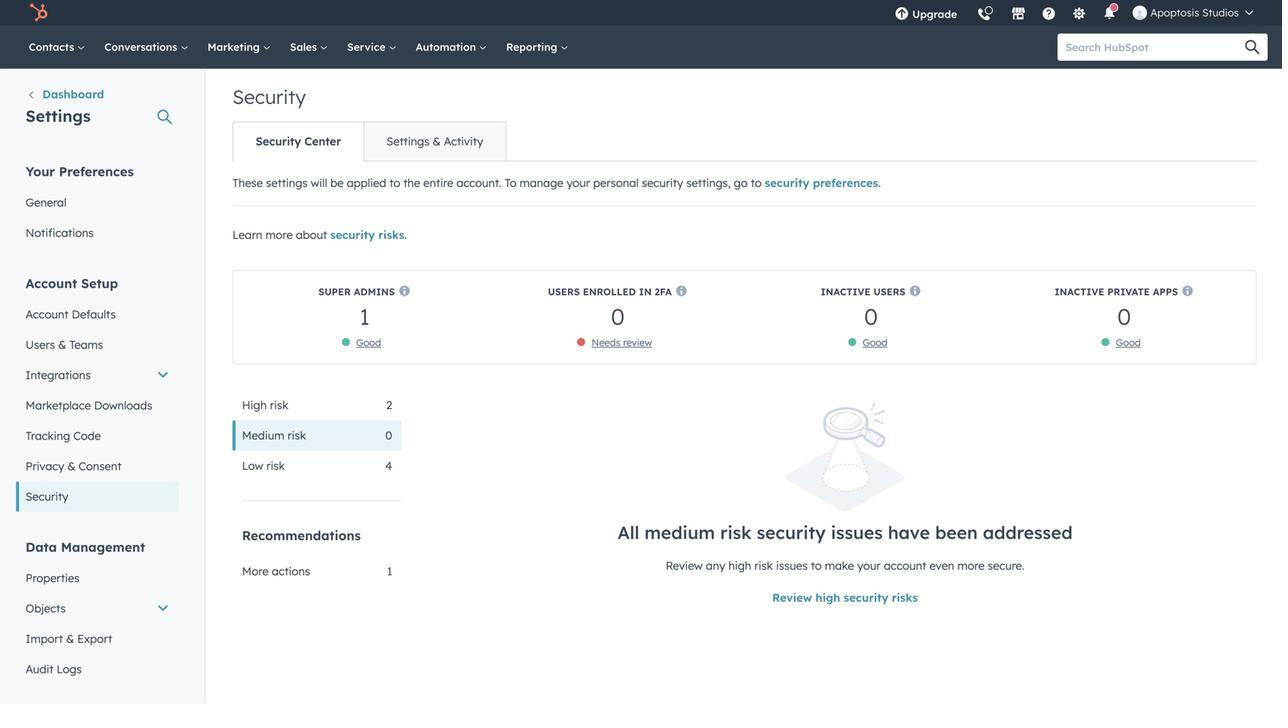 Task type: vqa. For each thing, say whether or not it's contained in the screenshot.


Task type: describe. For each thing, give the bounding box(es) containing it.
2
[[386, 398, 392, 412]]

security inside account setup element
[[26, 489, 68, 503]]

settings,
[[687, 176, 731, 190]]

conversations
[[104, 40, 180, 54]]

review high security risks
[[773, 591, 918, 605]]

marketplaces image
[[1012, 7, 1026, 22]]

sales
[[290, 40, 320, 54]]

security preferences link
[[765, 176, 879, 190]]

0 vertical spatial more
[[266, 228, 293, 242]]

& for privacy
[[67, 459, 75, 473]]

1 horizontal spatial 1
[[387, 564, 392, 578]]

defaults
[[72, 307, 116, 321]]

users & teams link
[[16, 330, 179, 360]]

& for import
[[66, 632, 74, 646]]

apoptosis studios button
[[1124, 0, 1263, 26]]

properties
[[26, 571, 80, 585]]

marketing
[[208, 40, 263, 54]]

objects button
[[16, 593, 179, 624]]

1 vertical spatial more
[[958, 559, 985, 573]]

1 horizontal spatial to
[[751, 176, 762, 190]]

good for private
[[1116, 336, 1141, 348]]

data management element
[[16, 538, 179, 684]]

about
[[296, 228, 327, 242]]

logs
[[57, 662, 82, 676]]

0 vertical spatial security
[[233, 85, 306, 109]]

integrations
[[26, 368, 91, 382]]

preferences
[[813, 176, 879, 190]]

1 vertical spatial risks
[[892, 591, 918, 605]]

manage
[[520, 176, 564, 190]]

personal
[[593, 176, 639, 190]]

security link
[[16, 481, 179, 512]]

audit logs
[[26, 662, 82, 676]]

security center link
[[233, 122, 363, 161]]

audit
[[26, 662, 53, 676]]

reporting link
[[497, 26, 578, 69]]

risk for low risk
[[267, 459, 285, 473]]

learn more about security risks .
[[233, 228, 407, 242]]

account for account setup
[[26, 275, 77, 291]]

apps
[[1153, 286, 1179, 298]]

your
[[26, 163, 55, 179]]

marketplaces button
[[1002, 0, 1036, 26]]

upgrade image
[[895, 7, 910, 22]]

needs review
[[592, 336, 652, 348]]

hubspot link
[[19, 3, 60, 22]]

dashboard
[[42, 87, 104, 101]]

1 vertical spatial high
[[816, 591, 841, 605]]

general link
[[16, 187, 179, 218]]

security center
[[256, 134, 341, 148]]

tracking code
[[26, 429, 101, 443]]

settings image
[[1073, 7, 1087, 22]]

good for users
[[863, 336, 888, 348]]

downloads
[[94, 398, 152, 412]]

review for review any high risk issues to make your account even more secure.
[[666, 559, 703, 573]]

account defaults link
[[16, 299, 179, 330]]

code
[[73, 429, 101, 443]]

high risk
[[242, 398, 289, 412]]

review for review high security risks
[[773, 591, 812, 605]]

0 up 4 at the left bottom of page
[[386, 428, 392, 442]]

addressed
[[983, 522, 1073, 544]]

import & export link
[[16, 624, 179, 654]]

hubspot image
[[29, 3, 48, 22]]

security right go
[[765, 176, 810, 190]]

& for users
[[58, 338, 66, 352]]

even
[[930, 559, 955, 573]]

account defaults
[[26, 307, 116, 321]]

settings & activity
[[387, 134, 483, 148]]

good button for users
[[863, 336, 888, 348]]

security right about
[[330, 228, 375, 242]]

super admins
[[319, 286, 395, 298]]

inactive for inactive users
[[821, 286, 871, 298]]

privacy & consent
[[26, 459, 122, 473]]

been
[[936, 522, 978, 544]]

go
[[734, 176, 748, 190]]

notifications link
[[16, 218, 179, 248]]

admins
[[354, 286, 395, 298]]

studios
[[1203, 6, 1239, 19]]

good button for admins
[[356, 336, 381, 348]]

0 for enrolled
[[611, 302, 625, 330]]

users & teams
[[26, 338, 103, 352]]

service
[[347, 40, 389, 54]]

these settings will be applied to the entire account. to manage your personal security settings, go to security preferences .
[[233, 176, 881, 190]]

inactive users
[[821, 286, 906, 298]]

account.
[[457, 176, 502, 190]]

needs
[[592, 336, 621, 348]]

low
[[242, 459, 263, 473]]

1 vertical spatial your
[[858, 559, 881, 573]]

automation link
[[406, 26, 497, 69]]

apoptosis studios
[[1151, 6, 1239, 19]]

consent
[[79, 459, 122, 473]]

properties link
[[16, 563, 179, 593]]

audit logs link
[[16, 654, 179, 684]]

learn
[[233, 228, 262, 242]]

risk right any
[[755, 559, 773, 573]]

1 vertical spatial security
[[256, 134, 301, 148]]



Task type: locate. For each thing, give the bounding box(es) containing it.
high right any
[[729, 559, 752, 573]]

2 horizontal spatial to
[[811, 559, 822, 573]]

2 horizontal spatial good button
[[1116, 336, 1141, 348]]

to for issues
[[811, 559, 822, 573]]

0 for users
[[865, 302, 878, 330]]

2 horizontal spatial good
[[1116, 336, 1141, 348]]

0 down users enrolled in 2fa on the top
[[611, 302, 625, 330]]

3 good from the left
[[1116, 336, 1141, 348]]

reporting
[[506, 40, 561, 54]]

inactive for inactive private apps
[[1055, 286, 1105, 298]]

high down make
[[816, 591, 841, 605]]

all
[[618, 522, 640, 544]]

0 vertical spatial your
[[567, 176, 590, 190]]

0 horizontal spatial review
[[666, 559, 703, 573]]

good down private
[[1116, 336, 1141, 348]]

0 horizontal spatial risks
[[379, 228, 405, 242]]

upgrade
[[913, 8, 958, 21]]

account for account defaults
[[26, 307, 69, 321]]

tracking
[[26, 429, 70, 443]]

be
[[331, 176, 344, 190]]

1 horizontal spatial settings
[[387, 134, 430, 148]]

issues for security
[[831, 522, 883, 544]]

apoptosis
[[1151, 6, 1200, 19]]

0 horizontal spatial settings
[[26, 106, 91, 126]]

import
[[26, 632, 63, 646]]

0
[[611, 302, 625, 330], [865, 302, 878, 330], [1118, 302, 1132, 330], [386, 428, 392, 442]]

inactive
[[821, 286, 871, 298], [1055, 286, 1105, 298]]

your preferences element
[[16, 163, 179, 248]]

security
[[233, 85, 306, 109], [256, 134, 301, 148], [26, 489, 68, 503]]

Search HubSpot search field
[[1058, 34, 1254, 61]]

issues up review any high risk issues to make your account even more secure.
[[831, 522, 883, 544]]

secure.
[[988, 559, 1025, 573]]

security up settings
[[256, 134, 301, 148]]

your preferences
[[26, 163, 134, 179]]

export
[[77, 632, 112, 646]]

service link
[[338, 26, 406, 69]]

medium
[[645, 522, 715, 544]]

needs review button
[[592, 336, 652, 348]]

super
[[319, 286, 351, 298]]

search image
[[1246, 40, 1260, 54]]

to left the
[[390, 176, 400, 190]]

objects
[[26, 601, 66, 615]]

1 horizontal spatial inactive
[[1055, 286, 1105, 298]]

1 horizontal spatial issues
[[831, 522, 883, 544]]

these
[[233, 176, 263, 190]]

review high security risks button
[[773, 591, 918, 605]]

0 down the inactive users on the right of the page
[[865, 302, 878, 330]]

to for applied
[[390, 176, 400, 190]]

review down review any high risk issues to make your account even more secure.
[[773, 591, 812, 605]]

0 vertical spatial account
[[26, 275, 77, 291]]

security down privacy
[[26, 489, 68, 503]]

entire
[[424, 176, 454, 190]]

0 vertical spatial settings
[[26, 106, 91, 126]]

0 vertical spatial high
[[729, 559, 752, 573]]

recommendations
[[242, 527, 361, 543]]

account setup element
[[16, 274, 179, 512]]

0 horizontal spatial 1
[[360, 302, 370, 330]]

issues for risk
[[776, 559, 808, 573]]

0 vertical spatial 1
[[360, 302, 370, 330]]

1
[[360, 302, 370, 330], [387, 564, 392, 578]]

security down review any high risk issues to make your account even more secure.
[[844, 591, 889, 605]]

0 horizontal spatial high
[[729, 559, 752, 573]]

0 vertical spatial risks
[[379, 228, 405, 242]]

medium
[[242, 428, 285, 442]]

account
[[26, 275, 77, 291], [26, 307, 69, 321]]

users for users & teams
[[26, 338, 55, 352]]

notifications image
[[1103, 7, 1117, 22]]

security left settings,
[[642, 176, 683, 190]]

0 vertical spatial issues
[[831, 522, 883, 544]]

& left activity
[[433, 134, 441, 148]]

account setup
[[26, 275, 118, 291]]

0 horizontal spatial to
[[390, 176, 400, 190]]

0 horizontal spatial good button
[[356, 336, 381, 348]]

have
[[888, 522, 930, 544]]

activity
[[444, 134, 483, 148]]

review
[[666, 559, 703, 573], [773, 591, 812, 605]]

1 horizontal spatial good button
[[863, 336, 888, 348]]

0 horizontal spatial good
[[356, 336, 381, 348]]

low risk
[[242, 459, 285, 473]]

settings down dashboard link on the left top
[[26, 106, 91, 126]]

privacy & consent link
[[16, 451, 179, 481]]

1 horizontal spatial risks
[[892, 591, 918, 605]]

risks down the
[[379, 228, 405, 242]]

settings up the
[[387, 134, 430, 148]]

good button down the inactive users on the right of the page
[[863, 336, 888, 348]]

tracking code link
[[16, 421, 179, 451]]

1 horizontal spatial users
[[548, 286, 580, 298]]

& for settings
[[433, 134, 441, 148]]

security up security center
[[233, 85, 306, 109]]

review
[[623, 336, 652, 348]]

settings for settings
[[26, 106, 91, 126]]

2 good from the left
[[863, 336, 888, 348]]

1 inactive from the left
[[821, 286, 871, 298]]

risk for medium risk
[[288, 428, 306, 442]]

& left export
[[66, 632, 74, 646]]

1 vertical spatial .
[[405, 228, 407, 242]]

4
[[385, 459, 392, 473]]

1 vertical spatial account
[[26, 307, 69, 321]]

marketplace downloads
[[26, 398, 152, 412]]

setup
[[81, 275, 118, 291]]

1 account from the top
[[26, 275, 77, 291]]

review left any
[[666, 559, 703, 573]]

high
[[242, 398, 267, 412]]

1 horizontal spatial high
[[816, 591, 841, 605]]

private
[[1108, 286, 1150, 298]]

0 horizontal spatial more
[[266, 228, 293, 242]]

navigation containing security center
[[233, 121, 507, 161]]

0 horizontal spatial users
[[26, 338, 55, 352]]

inactive private apps
[[1055, 286, 1179, 298]]

good button for private
[[1116, 336, 1141, 348]]

settings
[[266, 176, 308, 190]]

2fa
[[655, 286, 672, 298]]

0 for private
[[1118, 302, 1132, 330]]

review any high risk issues to make your account even more secure.
[[666, 559, 1025, 573]]

1 vertical spatial settings
[[387, 134, 430, 148]]

tara schultz image
[[1133, 6, 1148, 20]]

0 horizontal spatial issues
[[776, 559, 808, 573]]

data
[[26, 539, 57, 555]]

actions
[[272, 564, 310, 578]]

3 good button from the left
[[1116, 336, 1141, 348]]

risk up any
[[720, 522, 752, 544]]

2 vertical spatial security
[[26, 489, 68, 503]]

will
[[311, 176, 327, 190]]

1 horizontal spatial more
[[958, 559, 985, 573]]

search button
[[1238, 34, 1268, 61]]

account up account defaults
[[26, 275, 77, 291]]

1 horizontal spatial review
[[773, 591, 812, 605]]

1 good button from the left
[[356, 336, 381, 348]]

risk
[[270, 398, 289, 412], [288, 428, 306, 442], [267, 459, 285, 473], [720, 522, 752, 544], [755, 559, 773, 573]]

automation
[[416, 40, 479, 54]]

0 down private
[[1118, 302, 1132, 330]]

general
[[26, 195, 67, 209]]

& inside data management element
[[66, 632, 74, 646]]

to right go
[[751, 176, 762, 190]]

users for users enrolled in 2fa
[[548, 286, 580, 298]]

1 horizontal spatial good
[[863, 336, 888, 348]]

risk right high
[[270, 398, 289, 412]]

settings for settings & activity
[[387, 134, 430, 148]]

all medium risk security issues have been addressed
[[618, 522, 1073, 544]]

0 horizontal spatial .
[[405, 228, 407, 242]]

1 horizontal spatial your
[[858, 559, 881, 573]]

settings link
[[1063, 0, 1097, 26]]

notifications
[[26, 226, 94, 240]]

account
[[884, 559, 927, 573]]

security risks link
[[330, 228, 405, 242]]

issues
[[831, 522, 883, 544], [776, 559, 808, 573]]

1 vertical spatial issues
[[776, 559, 808, 573]]

risk for high risk
[[270, 398, 289, 412]]

0 horizontal spatial your
[[567, 176, 590, 190]]

0 horizontal spatial inactive
[[821, 286, 871, 298]]

more right the learn
[[266, 228, 293, 242]]

1 vertical spatial 1
[[387, 564, 392, 578]]

center
[[305, 134, 341, 148]]

sales link
[[281, 26, 338, 69]]

0 vertical spatial review
[[666, 559, 703, 573]]

marketing link
[[198, 26, 281, 69]]

2 good button from the left
[[863, 336, 888, 348]]

2 inactive from the left
[[1055, 286, 1105, 298]]

risk right the low
[[267, 459, 285, 473]]

1 good from the left
[[356, 336, 381, 348]]

good for admins
[[356, 336, 381, 348]]

enrolled
[[583, 286, 636, 298]]

conversations link
[[95, 26, 198, 69]]

menu
[[886, 0, 1263, 32]]

to left make
[[811, 559, 822, 573]]

contacts
[[29, 40, 77, 54]]

users inside account setup element
[[26, 338, 55, 352]]

marketplace downloads link
[[16, 390, 179, 421]]

good down admins
[[356, 336, 381, 348]]

security up make
[[757, 522, 826, 544]]

data management
[[26, 539, 145, 555]]

navigation
[[233, 121, 507, 161]]

0 vertical spatial .
[[879, 176, 881, 190]]

risks down account
[[892, 591, 918, 605]]

good down the inactive users on the right of the page
[[863, 336, 888, 348]]

good button down admins
[[356, 336, 381, 348]]

risk right medium
[[288, 428, 306, 442]]

any
[[706, 559, 726, 573]]

help image
[[1042, 7, 1057, 22]]

help button
[[1036, 0, 1063, 26]]

menu containing apoptosis studios
[[886, 0, 1263, 32]]

issues left make
[[776, 559, 808, 573]]

your right the manage
[[567, 176, 590, 190]]

integrations button
[[16, 360, 179, 390]]

make
[[825, 559, 854, 573]]

2 account from the top
[[26, 307, 69, 321]]

more
[[242, 564, 269, 578]]

in
[[639, 286, 652, 298]]

settings inside settings & activity link
[[387, 134, 430, 148]]

1 vertical spatial review
[[773, 591, 812, 605]]

& left teams
[[58, 338, 66, 352]]

calling icon button
[[971, 2, 998, 25]]

settings & activity link
[[363, 122, 506, 161]]

your right make
[[858, 559, 881, 573]]

good button down private
[[1116, 336, 1141, 348]]

teams
[[69, 338, 103, 352]]

more right even
[[958, 559, 985, 573]]

users enrolled in 2fa
[[548, 286, 672, 298]]

1 horizontal spatial .
[[879, 176, 881, 190]]

applied
[[347, 176, 386, 190]]

calling icon image
[[977, 8, 992, 22]]

2 horizontal spatial users
[[874, 286, 906, 298]]

account up users & teams on the top of page
[[26, 307, 69, 321]]

& right privacy
[[67, 459, 75, 473]]

medium risk
[[242, 428, 306, 442]]



